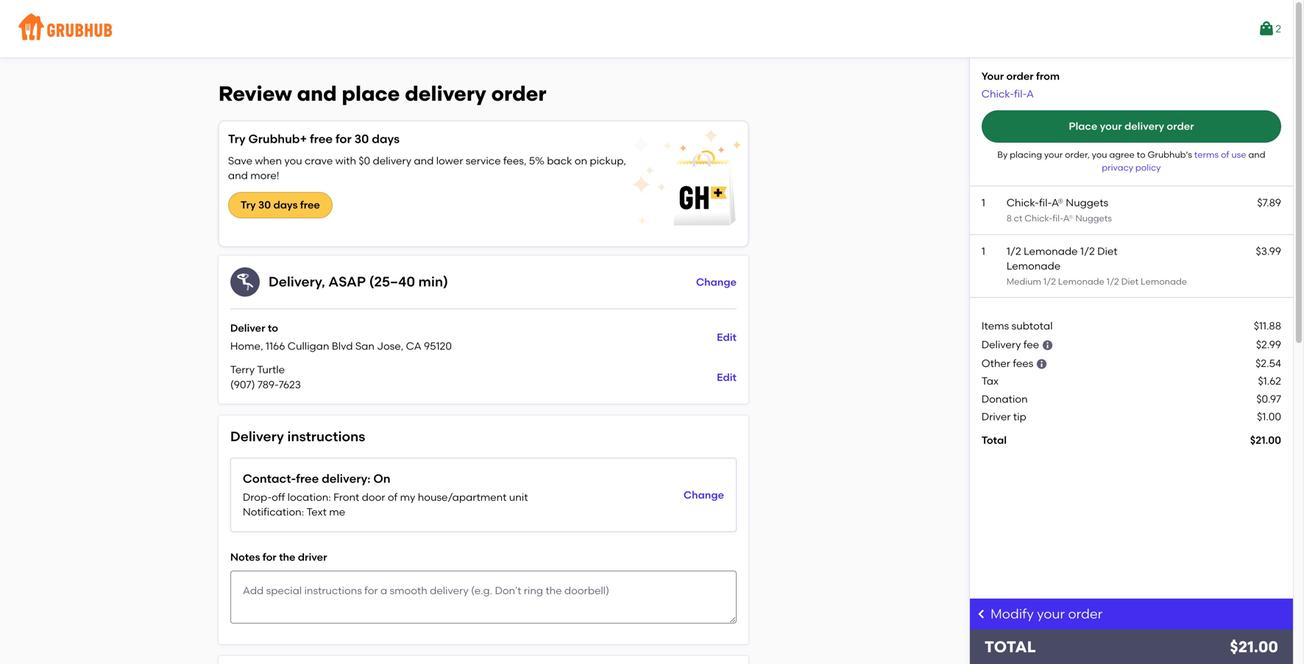 Task type: vqa. For each thing, say whether or not it's contained in the screenshot.
$7.89 8 ct Chick-fil-A® Nuggets at right top
yes



Task type: locate. For each thing, give the bounding box(es) containing it.
total down driver
[[982, 434, 1007, 447]]

1 horizontal spatial days
[[372, 132, 400, 146]]

0 horizontal spatial svg image
[[976, 609, 988, 621]]

1 horizontal spatial ,
[[322, 274, 325, 290]]

0 vertical spatial your
[[1100, 120, 1123, 133]]

and down save in the left top of the page
[[228, 169, 248, 182]]

2 1 from the top
[[982, 245, 986, 258]]

1 vertical spatial change button
[[684, 482, 724, 509]]

1 vertical spatial diet
[[1122, 276, 1139, 287]]

change for drop-off location:
[[684, 489, 724, 502]]

0 vertical spatial change button
[[696, 269, 737, 296]]

chick- right ct
[[1025, 213, 1053, 224]]

days down 'more!'
[[274, 199, 298, 211]]

0 vertical spatial diet
[[1098, 245, 1118, 258]]

1 horizontal spatial 30
[[355, 132, 369, 146]]

1 horizontal spatial of
[[1221, 149, 1230, 160]]

0 vertical spatial delivery
[[982, 339, 1022, 351]]

$21.00
[[1251, 434, 1282, 447], [1231, 638, 1279, 657]]

2 vertical spatial chick-
[[1025, 213, 1053, 224]]

0 horizontal spatial of
[[388, 491, 398, 504]]

1 vertical spatial of
[[388, 491, 398, 504]]

1/2
[[1007, 245, 1022, 258], [1081, 245, 1095, 258], [1044, 276, 1057, 287], [1107, 276, 1120, 287]]

total down modify
[[985, 638, 1037, 657]]

0 horizontal spatial fil-
[[1015, 88, 1027, 100]]

more!
[[250, 169, 279, 182]]

$2.54
[[1256, 357, 1282, 370]]

1 vertical spatial your
[[1045, 149, 1063, 160]]

0 horizontal spatial for
[[263, 551, 277, 564]]

delivery right the '$0'
[[373, 154, 412, 167]]

1 horizontal spatial diet
[[1122, 276, 1139, 287]]

medium 1/2 lemonade 1/2 diet lemonade
[[1007, 276, 1188, 287]]

free up location:
[[296, 472, 319, 486]]

of
[[1221, 149, 1230, 160], [388, 491, 398, 504]]

30 up the '$0'
[[355, 132, 369, 146]]

contact-free delivery : on drop-off location: front door of my house/apartment unit notification: text me
[[243, 472, 528, 519]]

5%
[[529, 154, 545, 167]]

terms
[[1195, 149, 1219, 160]]

:
[[368, 472, 371, 486]]

1 edit button from the top
[[717, 324, 737, 351]]

delivery inside place your delivery order button
[[1125, 120, 1165, 133]]

and up try grubhub+ free for 30 days
[[297, 81, 337, 106]]

2 vertical spatial free
[[296, 472, 319, 486]]

2 edit from the top
[[717, 371, 737, 384]]

a® up "1/2 lemonade 1/2 diet lemonade"
[[1052, 197, 1064, 209]]

1 horizontal spatial svg image
[[1042, 340, 1054, 352]]

chick- inside your order from chick-fil-a
[[982, 88, 1015, 100]]

0 vertical spatial edit button
[[717, 324, 737, 351]]

1 horizontal spatial for
[[336, 132, 352, 146]]

try up save in the left top of the page
[[228, 132, 246, 146]]

privacy
[[1102, 162, 1134, 173]]

days down 'review and place delivery order'
[[372, 132, 400, 146]]

driver tip
[[982, 411, 1027, 423]]

main navigation navigation
[[0, 0, 1294, 57]]

subscription dollar logo image
[[629, 131, 748, 238]]

blvd
[[332, 340, 353, 353]]

1 edit from the top
[[717, 331, 737, 344]]

0 vertical spatial chick-
[[982, 88, 1015, 100]]

0 vertical spatial for
[[336, 132, 352, 146]]

1166
[[266, 340, 285, 353]]

for up with
[[336, 132, 352, 146]]

chick- down your
[[982, 88, 1015, 100]]

you right order,
[[1092, 149, 1108, 160]]

1 horizontal spatial you
[[1092, 149, 1108, 160]]

try down 'more!'
[[241, 199, 256, 211]]

edit button
[[717, 324, 737, 351], [717, 364, 737, 391]]

change
[[696, 276, 737, 289], [684, 489, 724, 502]]

delivery for delivery instructions
[[230, 429, 284, 445]]

0 vertical spatial days
[[372, 132, 400, 146]]

0 horizontal spatial days
[[274, 199, 298, 211]]

on
[[374, 472, 391, 486]]

and right use in the right of the page
[[1249, 149, 1266, 160]]

0 horizontal spatial 30
[[258, 199, 271, 211]]

1 vertical spatial free
[[300, 199, 320, 211]]

try for try 30 days free
[[241, 199, 256, 211]]

place
[[342, 81, 400, 106]]

driver
[[298, 551, 327, 564]]

1 vertical spatial 30
[[258, 199, 271, 211]]

your right modify
[[1037, 607, 1065, 622]]

medium
[[1007, 276, 1042, 287]]

30 down 'more!'
[[258, 199, 271, 211]]

0 horizontal spatial diet
[[1098, 245, 1118, 258]]

diet up medium 1/2 lemonade 1/2 diet lemonade
[[1098, 245, 1118, 258]]

edit button for deliver to home , 1166 culligan blvd san jose , ca 95120
[[717, 324, 737, 351]]

a® inside the '$7.89 8 ct chick-fil-a® nuggets'
[[1064, 213, 1074, 224]]

0 vertical spatial edit
[[717, 331, 737, 344]]

place your delivery order
[[1069, 120, 1195, 133]]

free down crave
[[300, 199, 320, 211]]

you right when
[[284, 154, 302, 167]]

edit button for terry turtle (907) 789-7623
[[717, 364, 737, 391]]

chick- up ct
[[1007, 197, 1040, 209]]

0 horizontal spatial to
[[268, 322, 278, 335]]

1 vertical spatial nuggets
[[1076, 213, 1112, 224]]

free inside contact-free delivery : on drop-off location: front door of my house/apartment unit notification: text me
[[296, 472, 319, 486]]

2 horizontal spatial ,
[[401, 340, 404, 353]]

days inside button
[[274, 199, 298, 211]]

0 vertical spatial to
[[1137, 149, 1146, 160]]

try grubhub+ free for 30 days
[[228, 132, 400, 146]]

, left asap
[[322, 274, 325, 290]]

delivery fee
[[982, 339, 1040, 351]]

delivery icon image
[[230, 268, 260, 297]]

chick-
[[982, 88, 1015, 100], [1007, 197, 1040, 209], [1025, 213, 1053, 224]]

for
[[336, 132, 352, 146], [263, 551, 277, 564]]

ca
[[406, 340, 422, 353]]

you
[[1092, 149, 1108, 160], [284, 154, 302, 167]]

subtotal
[[1012, 320, 1053, 333]]

nuggets
[[1066, 197, 1109, 209], [1076, 213, 1112, 224]]

1 vertical spatial edit
[[717, 371, 737, 384]]

you inside save when you crave with $0 delivery and lower service fees, 5% back on pickup, and more!
[[284, 154, 302, 167]]

of left use in the right of the page
[[1221, 149, 1230, 160]]

delivery up contact-
[[230, 429, 284, 445]]

notes for the driver
[[230, 551, 327, 564]]

nuggets down chick-fil-a® nuggets
[[1076, 213, 1112, 224]]

0 horizontal spatial ,
[[261, 340, 263, 353]]

1 vertical spatial delivery
[[230, 429, 284, 445]]

change button for asap (25–40 min)
[[696, 269, 737, 296]]

terry turtle (907) 789-7623
[[230, 364, 301, 391]]

delivery up front
[[322, 472, 368, 486]]

,
[[322, 274, 325, 290], [261, 340, 263, 353], [401, 340, 404, 353]]

a® down chick-fil-a® nuggets
[[1064, 213, 1074, 224]]

2 horizontal spatial fil-
[[1053, 213, 1064, 224]]

for left 'the'
[[263, 551, 277, 564]]

try 30 days free
[[241, 199, 320, 211]]

1 horizontal spatial fil-
[[1040, 197, 1052, 209]]

1 vertical spatial edit button
[[717, 364, 737, 391]]

2 vertical spatial your
[[1037, 607, 1065, 622]]

when
[[255, 154, 282, 167]]

svg image
[[1036, 358, 1048, 370]]

total
[[982, 434, 1007, 447], [985, 638, 1037, 657]]

(25–40
[[369, 274, 415, 290]]

delivery
[[405, 81, 486, 106], [1125, 120, 1165, 133], [373, 154, 412, 167], [269, 274, 322, 290], [322, 472, 368, 486]]

svg image left modify
[[976, 609, 988, 621]]

fil- inside the '$7.89 8 ct chick-fil-a® nuggets'
[[1053, 213, 1064, 224]]

2 vertical spatial fil-
[[1053, 213, 1064, 224]]

back
[[547, 154, 572, 167]]

1 vertical spatial try
[[241, 199, 256, 211]]

1 vertical spatial days
[[274, 199, 298, 211]]

unit
[[509, 491, 528, 504]]

, left 1166
[[261, 340, 263, 353]]

delivery up agree
[[1125, 120, 1165, 133]]

0 vertical spatial 1
[[982, 197, 986, 209]]

of left my
[[388, 491, 398, 504]]

1 horizontal spatial to
[[1137, 149, 1146, 160]]

30
[[355, 132, 369, 146], [258, 199, 271, 211]]

1/2 down "1/2 lemonade 1/2 diet lemonade"
[[1107, 276, 1120, 287]]

1 vertical spatial chick-
[[1007, 197, 1040, 209]]

of inside by placing your order, you agree to grubhub's terms of use and privacy policy
[[1221, 149, 1230, 160]]

0 vertical spatial of
[[1221, 149, 1230, 160]]

your left order,
[[1045, 149, 1063, 160]]

0 vertical spatial try
[[228, 132, 246, 146]]

notes
[[230, 551, 260, 564]]

to up policy
[[1137, 149, 1146, 160]]

0 vertical spatial svg image
[[1042, 340, 1054, 352]]

on
[[575, 154, 588, 167]]

0 horizontal spatial you
[[284, 154, 302, 167]]

0 vertical spatial change
[[696, 276, 737, 289]]

front
[[334, 491, 360, 504]]

instructions
[[287, 429, 365, 445]]

to
[[1137, 149, 1146, 160], [268, 322, 278, 335]]

from
[[1037, 70, 1060, 82]]

1/2 right medium
[[1044, 276, 1057, 287]]

0 horizontal spatial delivery
[[230, 429, 284, 445]]

2 edit button from the top
[[717, 364, 737, 391]]

1 vertical spatial to
[[268, 322, 278, 335]]

chick- inside the '$7.89 8 ct chick-fil-a® nuggets'
[[1025, 213, 1053, 224]]

1 vertical spatial 1
[[982, 245, 986, 258]]

order up a
[[1007, 70, 1034, 82]]

delivery up "other"
[[982, 339, 1022, 351]]

order up grubhub's
[[1167, 120, 1195, 133]]

0 vertical spatial 30
[[355, 132, 369, 146]]

1 vertical spatial $21.00
[[1231, 638, 1279, 657]]

free
[[310, 132, 333, 146], [300, 199, 320, 211], [296, 472, 319, 486]]

1 vertical spatial change
[[684, 489, 724, 502]]

free up crave
[[310, 132, 333, 146]]

change button
[[696, 269, 737, 296], [684, 482, 724, 509]]

your for delivery
[[1100, 120, 1123, 133]]

use
[[1232, 149, 1247, 160]]

contact-
[[243, 472, 296, 486]]

place your delivery order button
[[982, 110, 1282, 143]]

your inside by placing your order, you agree to grubhub's terms of use and privacy policy
[[1045, 149, 1063, 160]]

other
[[982, 357, 1011, 370]]

a
[[1027, 88, 1034, 100]]

asap
[[329, 274, 366, 290]]

try inside try 30 days free button
[[241, 199, 256, 211]]

your right place
[[1100, 120, 1123, 133]]

your inside button
[[1100, 120, 1123, 133]]

nuggets down "privacy" at the top of the page
[[1066, 197, 1109, 209]]

1 vertical spatial a®
[[1064, 213, 1074, 224]]

your for order
[[1037, 607, 1065, 622]]

privacy policy link
[[1102, 162, 1161, 173]]

and
[[297, 81, 337, 106], [1249, 149, 1266, 160], [414, 154, 434, 167], [228, 169, 248, 182]]

of inside contact-free delivery : on drop-off location: front door of my house/apartment unit notification: text me
[[388, 491, 398, 504]]

place
[[1069, 120, 1098, 133]]

0 vertical spatial fil-
[[1015, 88, 1027, 100]]

to up 1166
[[268, 322, 278, 335]]

a®
[[1052, 197, 1064, 209], [1064, 213, 1074, 224]]

and inside by placing your order, you agree to grubhub's terms of use and privacy policy
[[1249, 149, 1266, 160]]

edit for terry turtle (907) 789-7623
[[717, 371, 737, 384]]

fil- inside your order from chick-fil-a
[[1015, 88, 1027, 100]]

, left ca
[[401, 340, 404, 353]]

svg image right the fee
[[1042, 340, 1054, 352]]

items
[[982, 320, 1010, 333]]

1 1 from the top
[[982, 197, 986, 209]]

ct
[[1014, 213, 1023, 224]]

diet down the '$7.89 8 ct chick-fil-a® nuggets'
[[1122, 276, 1139, 287]]

svg image
[[1042, 340, 1054, 352], [976, 609, 988, 621]]

grubhub's
[[1148, 149, 1193, 160]]

1 horizontal spatial delivery
[[982, 339, 1022, 351]]

delivery
[[982, 339, 1022, 351], [230, 429, 284, 445]]



Task type: describe. For each thing, give the bounding box(es) containing it.
delivery , asap (25–40 min)
[[269, 274, 448, 290]]

0 vertical spatial nuggets
[[1066, 197, 1109, 209]]

order inside your order from chick-fil-a
[[1007, 70, 1034, 82]]

house/apartment
[[418, 491, 507, 504]]

edit for deliver to home , 1166 culligan blvd san jose , ca 95120
[[717, 331, 737, 344]]

policy
[[1136, 162, 1161, 173]]

chick- for 8
[[1025, 213, 1053, 224]]

1 for chick-fil-a® nuggets
[[982, 197, 986, 209]]

me
[[329, 506, 345, 519]]

fees
[[1013, 357, 1034, 370]]

0 vertical spatial a®
[[1052, 197, 1064, 209]]

$0
[[359, 154, 370, 167]]

1/2 up medium
[[1007, 245, 1022, 258]]

1 for 1/2 lemonade 1/2 diet lemonade
[[982, 245, 986, 258]]

off
[[272, 491, 285, 504]]

terms of use link
[[1195, 149, 1249, 160]]

delivery instructions
[[230, 429, 365, 445]]

$0.97
[[1257, 393, 1282, 406]]

modify
[[991, 607, 1034, 622]]

delivery inside save when you crave with $0 delivery and lower service fees, 5% back on pickup, and more!
[[373, 154, 412, 167]]

to inside deliver to home , 1166 culligan blvd san jose , ca 95120
[[268, 322, 278, 335]]

nuggets inside the '$7.89 8 ct chick-fil-a® nuggets'
[[1076, 213, 1112, 224]]

save
[[228, 154, 253, 167]]

min)
[[419, 274, 448, 290]]

your
[[982, 70, 1004, 82]]

8
[[1007, 213, 1012, 224]]

by
[[998, 149, 1008, 160]]

grubhub+
[[249, 132, 307, 146]]

1 vertical spatial fil-
[[1040, 197, 1052, 209]]

30 inside button
[[258, 199, 271, 211]]

delivery right delivery icon
[[269, 274, 322, 290]]

deliver
[[230, 322, 265, 335]]

1 vertical spatial total
[[985, 638, 1037, 657]]

fil- for a
[[1015, 88, 1027, 100]]

change button for drop-off location:
[[684, 482, 724, 509]]

1/2 lemonade 1/2 diet lemonade
[[1007, 245, 1118, 272]]

try 30 days free button
[[228, 192, 333, 219]]

free inside button
[[300, 199, 320, 211]]

your order from chick-fil-a
[[982, 70, 1060, 100]]

chick-fil-a link
[[982, 88, 1034, 100]]

1 vertical spatial for
[[263, 551, 277, 564]]

chick-fil-a® nuggets
[[1007, 197, 1109, 209]]

$2.99
[[1257, 339, 1282, 351]]

driver
[[982, 411, 1011, 423]]

crave
[[305, 154, 333, 167]]

service
[[466, 154, 501, 167]]

Notes for the driver text field
[[230, 571, 737, 624]]

lower
[[436, 154, 463, 167]]

pickup,
[[590, 154, 626, 167]]

drop-
[[243, 491, 272, 504]]

diet inside "1/2 lemonade 1/2 diet lemonade"
[[1098, 245, 1118, 258]]

you inside by placing your order, you agree to grubhub's terms of use and privacy policy
[[1092, 149, 1108, 160]]

fees,
[[504, 154, 527, 167]]

$7.89
[[1258, 197, 1282, 209]]

7623
[[279, 379, 301, 391]]

change for asap (25–40 min)
[[696, 276, 737, 289]]

donation
[[982, 393, 1028, 406]]

delivery inside contact-free delivery : on drop-off location: front door of my house/apartment unit notification: text me
[[322, 472, 368, 486]]

order inside button
[[1167, 120, 1195, 133]]

agree
[[1110, 149, 1135, 160]]

and left lower
[[414, 154, 434, 167]]

tax
[[982, 375, 999, 388]]

order right modify
[[1068, 607, 1103, 622]]

delivery for delivery fee
[[982, 339, 1022, 351]]

save when you crave with $0 delivery and lower service fees, 5% back on pickup, and more!
[[228, 154, 626, 182]]

jose
[[377, 340, 401, 353]]

chick- for order
[[982, 88, 1015, 100]]

$1.00
[[1258, 411, 1282, 423]]

tip
[[1014, 411, 1027, 423]]

(907)
[[230, 379, 255, 391]]

deliver to home , 1166 culligan blvd san jose , ca 95120
[[230, 322, 452, 353]]

order up fees, on the left top of the page
[[491, 81, 547, 106]]

my
[[400, 491, 416, 504]]

review and place delivery order
[[219, 81, 547, 106]]

2
[[1276, 22, 1282, 35]]

95120
[[424, 340, 452, 353]]

0 vertical spatial $21.00
[[1251, 434, 1282, 447]]

1/2 up medium 1/2 lemonade 1/2 diet lemonade
[[1081, 245, 1095, 258]]

text
[[307, 506, 327, 519]]

order,
[[1065, 149, 1090, 160]]

delivery up lower
[[405, 81, 486, 106]]

placing
[[1010, 149, 1043, 160]]

to inside by placing your order, you agree to grubhub's terms of use and privacy policy
[[1137, 149, 1146, 160]]

the
[[279, 551, 296, 564]]

with
[[335, 154, 356, 167]]

notification:
[[243, 506, 304, 519]]

0 vertical spatial total
[[982, 434, 1007, 447]]

0 vertical spatial free
[[310, 132, 333, 146]]

turtle
[[257, 364, 285, 376]]

review
[[219, 81, 292, 106]]

culligan
[[288, 340, 329, 353]]

789-
[[258, 379, 279, 391]]

fil- for a®
[[1053, 213, 1064, 224]]

home
[[230, 340, 261, 353]]

try for try grubhub+ free for 30 days
[[228, 132, 246, 146]]

modify your order
[[991, 607, 1103, 622]]

$1.62
[[1259, 375, 1282, 388]]

$11.88
[[1254, 320, 1282, 333]]

location:
[[288, 491, 331, 504]]

1 vertical spatial svg image
[[976, 609, 988, 621]]

by placing your order, you agree to grubhub's terms of use and privacy policy
[[998, 149, 1266, 173]]

other fees
[[982, 357, 1034, 370]]

$3.99
[[1256, 245, 1282, 258]]

2 button
[[1258, 15, 1282, 42]]



